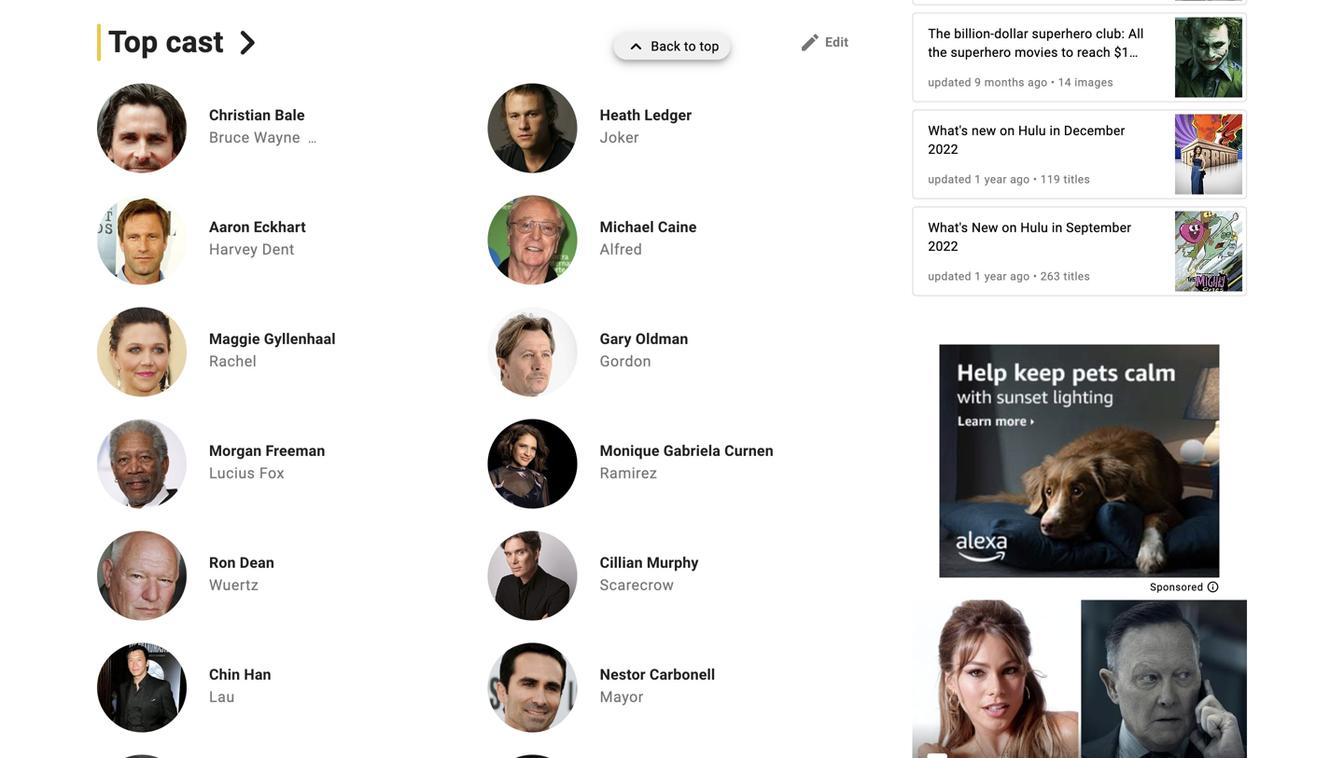 Task type: locate. For each thing, give the bounding box(es) containing it.
2022
[[928, 142, 958, 157], [928, 239, 958, 254]]

christian
[[209, 107, 271, 124]]

2022 up updated 1 year ago • 119 titles
[[928, 142, 958, 157]]

ago
[[1028, 76, 1048, 89], [1010, 173, 1030, 186], [1010, 270, 1030, 283]]

119
[[1041, 173, 1061, 186]]

ago for new
[[1010, 173, 1030, 186]]

2 year from the top
[[985, 270, 1007, 283]]

alfred
[[600, 241, 643, 259]]

updated inside the billion-dollar superhero club: all the superhero movies to reach $1 billion worldwide updated 9 months ago • 14 images
[[928, 76, 972, 89]]

2 vertical spatial ago
[[1010, 270, 1030, 283]]

aaron eckhart link
[[209, 218, 306, 237]]

to
[[684, 39, 696, 54], [1062, 45, 1074, 60]]

the mighty ones (2020) image
[[1175, 202, 1242, 301]]

billion-
[[954, 26, 994, 42]]

morgan
[[209, 443, 262, 460]]

maggie gyllenhaal link
[[209, 330, 336, 349]]

2 what's from the top
[[928, 220, 968, 236]]

december
[[1064, 123, 1125, 139]]

superhero up movies
[[1032, 26, 1093, 42]]

monique gabriela curnen image
[[488, 420, 578, 509]]

1 horizontal spatial to
[[1062, 45, 1074, 60]]

murphy
[[647, 555, 699, 572]]

han
[[244, 667, 271, 684]]

1
[[975, 173, 981, 186], [975, 270, 981, 283]]

club:
[[1096, 26, 1125, 42]]

1 updated from the top
[[928, 76, 972, 89]]

2 titles from the top
[[1064, 270, 1090, 283]]

1 vertical spatial •
[[1033, 173, 1037, 186]]

1 vertical spatial superhero
[[951, 45, 1011, 60]]

0 vertical spatial superhero
[[1032, 26, 1093, 42]]

titles right 119
[[1064, 173, 1090, 186]]

wuertz link
[[209, 577, 259, 595]]

2 1 from the top
[[975, 270, 981, 283]]

on inside what's new on hulu in september 2022
[[1002, 220, 1017, 236]]

hulu for september
[[1021, 220, 1048, 236]]

morgan freeman lucius fox
[[209, 443, 325, 483]]

what's inside what's new on hulu in december 2022
[[928, 123, 968, 139]]

0 vertical spatial in
[[1050, 123, 1061, 139]]

top cast
[[108, 25, 224, 60]]

1 vertical spatial what's
[[928, 220, 968, 236]]

in left september
[[1052, 220, 1063, 236]]

sponsored content section
[[940, 345, 1220, 594]]

1 vertical spatial hulu
[[1021, 220, 1048, 236]]

1 vertical spatial year
[[985, 270, 1007, 283]]

aaron eckhart harvey dent
[[209, 219, 306, 259]]

2022 inside what's new on hulu in september 2022
[[928, 239, 958, 254]]

1 vertical spatial titles
[[1064, 270, 1090, 283]]

1 vertical spatial on
[[1002, 220, 1017, 236]]

• left 119
[[1033, 173, 1037, 186]]

2 vertical spatial updated
[[928, 270, 972, 283]]

aaron eckhart image
[[97, 196, 187, 285]]

year down new
[[985, 270, 1007, 283]]

hulu for december
[[1018, 123, 1046, 139]]

mayor
[[600, 689, 644, 707]]

updated
[[928, 76, 972, 89], [928, 173, 972, 186], [928, 270, 972, 283]]

new
[[972, 220, 998, 236]]

to inside the billion-dollar superhero club: all the superhero movies to reach $1 billion worldwide updated 9 months ago • 14 images
[[1062, 45, 1074, 60]]

maggie
[[209, 331, 260, 348]]

0 vertical spatial •
[[1051, 76, 1055, 89]]

0 vertical spatial 2022
[[928, 142, 958, 157]]

september
[[1066, 220, 1132, 236]]

on for new
[[1002, 220, 1017, 236]]

1 vertical spatial in
[[1052, 220, 1063, 236]]

2 vertical spatial •
[[1033, 270, 1037, 283]]

1 down new
[[975, 270, 981, 283]]

oldman
[[636, 331, 688, 348]]

1 vertical spatial 1
[[975, 270, 981, 283]]

3 updated from the top
[[928, 270, 972, 283]]

lau link
[[209, 689, 235, 707]]

in inside what's new on hulu in september 2022
[[1052, 220, 1063, 236]]

1 horizontal spatial superhero
[[1032, 26, 1093, 42]]

0 vertical spatial 1
[[975, 173, 981, 186]]

on
[[1000, 123, 1015, 139], [1002, 220, 1017, 236]]

to left reach
[[1062, 45, 1074, 60]]

updated left 9
[[928, 76, 972, 89]]

morgan freeman image
[[97, 420, 187, 509]]

1 2022 from the top
[[928, 142, 958, 157]]

joker
[[600, 129, 639, 147]]

hulu inside what's new on hulu in september 2022
[[1021, 220, 1048, 236]]

christian bale bruce wayne …
[[209, 107, 317, 147]]

1 vertical spatial ago
[[1010, 173, 1030, 186]]

1 vertical spatial 2022
[[928, 239, 958, 254]]

year up new
[[985, 173, 1007, 186]]

1 vertical spatial updated
[[928, 173, 972, 186]]

0 vertical spatial on
[[1000, 123, 1015, 139]]

2 2022 from the top
[[928, 239, 958, 254]]

monique
[[600, 443, 660, 460]]

0 vertical spatial what's
[[928, 123, 968, 139]]

updated for what's new on hulu in december 2022
[[928, 173, 972, 186]]

hulu inside what's new on hulu in december 2022
[[1018, 123, 1046, 139]]

titles right 263 on the top
[[1064, 270, 1090, 283]]

what's for what's new on hulu in december 2022
[[928, 123, 968, 139]]

eckhart
[[254, 219, 306, 236]]

updated down what's new on hulu in december 2022
[[928, 173, 972, 186]]

scarecrow
[[600, 577, 674, 595]]

worldwide
[[968, 64, 1030, 79]]

gary oldman link
[[600, 330, 688, 349]]

julie chen moonves in big brother (2000) image
[[1175, 105, 1242, 204]]

to left top
[[684, 39, 696, 54]]

1 up new
[[975, 173, 981, 186]]

2 updated from the top
[[928, 173, 972, 186]]

chin han link
[[209, 666, 271, 685]]

ledger
[[645, 107, 692, 124]]

0 vertical spatial year
[[985, 173, 1007, 186]]

in left december
[[1050, 123, 1061, 139]]

updated 1 year ago • 263 titles
[[928, 270, 1090, 283]]

in for december
[[1050, 123, 1061, 139]]

edit image
[[799, 31, 822, 54]]

back
[[651, 39, 681, 54]]

top
[[700, 39, 719, 54]]

what's inside what's new on hulu in september 2022
[[928, 220, 968, 236]]

cillian murphy image
[[488, 532, 578, 621]]

in inside what's new on hulu in december 2022
[[1050, 123, 1061, 139]]

• left 263 on the top
[[1033, 270, 1037, 283]]

0 vertical spatial titles
[[1064, 173, 1090, 186]]

0 horizontal spatial to
[[684, 39, 696, 54]]

updated down what's new on hulu in september 2022
[[928, 270, 972, 283]]

0 vertical spatial ago
[[1028, 76, 1048, 89]]

ago left 263 on the top
[[1010, 270, 1030, 283]]

christian bale image
[[97, 84, 187, 173]]

• left 14
[[1051, 76, 1055, 89]]

heath
[[600, 107, 641, 124]]

new
[[972, 123, 996, 139]]

what's new on hulu in september 2022
[[928, 220, 1132, 254]]

0 vertical spatial hulu
[[1018, 123, 1046, 139]]

group
[[912, 601, 1247, 759]]

263
[[1041, 270, 1061, 283]]

ago left 119
[[1010, 173, 1030, 186]]

wuertz
[[209, 577, 259, 595]]

michael caine image
[[488, 196, 578, 285]]

0 vertical spatial updated
[[928, 76, 972, 89]]

ron dean image
[[97, 532, 187, 621]]

•
[[1051, 76, 1055, 89], [1033, 173, 1037, 186], [1033, 270, 1037, 283]]

production art image
[[912, 601, 1247, 759]]

michael
[[600, 219, 654, 236]]

1 1 from the top
[[975, 173, 981, 186]]

14
[[1058, 76, 1072, 89]]

1 what's from the top
[[928, 123, 968, 139]]

2022 inside what's new on hulu in december 2022
[[928, 142, 958, 157]]

nestor carbonell link
[[600, 666, 715, 685]]

ago left 14
[[1028, 76, 1048, 89]]

alfred link
[[600, 241, 643, 259]]

back to top button
[[614, 34, 731, 60]]

1 titles from the top
[[1064, 173, 1090, 186]]

ago inside the billion-dollar superhero club: all the superhero movies to reach $1 billion worldwide updated 9 months ago • 14 images
[[1028, 76, 1048, 89]]

rachel
[[209, 353, 257, 371]]

superhero
[[1032, 26, 1093, 42], [951, 45, 1011, 60]]

gabriela
[[663, 443, 721, 460]]

titles
[[1064, 173, 1090, 186], [1064, 270, 1090, 283]]

updated for what's new on hulu in september 2022
[[928, 270, 972, 283]]

what's new on hulu in december 2022
[[928, 123, 1125, 157]]

superhero down the billion-
[[951, 45, 1011, 60]]

2022 for what's new on hulu in december 2022
[[928, 142, 958, 157]]

on inside what's new on hulu in december 2022
[[1000, 123, 1015, 139]]

year
[[985, 173, 1007, 186], [985, 270, 1007, 283]]

hulu
[[1018, 123, 1046, 139], [1021, 220, 1048, 236]]

cillian
[[600, 555, 643, 572]]

gary oldman image
[[488, 308, 578, 397]]

2022 up updated 1 year ago • 263 titles
[[928, 239, 958, 254]]

1 year from the top
[[985, 173, 1007, 186]]

dean
[[240, 555, 274, 572]]

year for new
[[985, 173, 1007, 186]]

gary
[[600, 331, 632, 348]]

in
[[1050, 123, 1061, 139], [1052, 220, 1063, 236]]

ritchie coster image
[[488, 756, 578, 759]]



Task type: describe. For each thing, give the bounding box(es) containing it.
aaron
[[209, 219, 250, 236]]

cillian murphy link
[[600, 554, 699, 573]]

heath ledger in the dark knight (2008) image
[[1175, 8, 1242, 107]]

ron dean link
[[209, 554, 274, 573]]

mayor link
[[600, 689, 644, 707]]

1 for new
[[975, 270, 981, 283]]

dollar
[[994, 26, 1029, 42]]

• for september
[[1033, 270, 1037, 283]]

all
[[1128, 26, 1144, 42]]

top cast link
[[97, 24, 260, 61]]

bruce
[[209, 129, 250, 147]]

curnen
[[724, 443, 774, 460]]

bale
[[275, 107, 305, 124]]

the
[[928, 45, 947, 60]]

ramirez
[[600, 465, 657, 483]]

fox
[[259, 465, 285, 483]]

scarecrow link
[[600, 577, 674, 595]]

gordon
[[600, 353, 651, 371]]

gyllenhaal
[[264, 331, 336, 348]]

ago for new
[[1010, 270, 1030, 283]]

heath ledger image
[[488, 84, 578, 173]]

ron dean wuertz
[[209, 555, 274, 595]]

cillian murphy scarecrow
[[600, 555, 699, 595]]

cast
[[166, 25, 224, 60]]

carbonell
[[650, 667, 715, 684]]

1 for new
[[975, 173, 981, 186]]

$1
[[1114, 45, 1129, 60]]

on for new
[[1000, 123, 1015, 139]]

joker link
[[600, 129, 639, 147]]

…
[[308, 131, 317, 146]]

to inside button
[[684, 39, 696, 54]]

gordon link
[[600, 353, 651, 371]]

dent
[[262, 241, 295, 259]]

• for december
[[1033, 173, 1037, 186]]

expand less image
[[625, 34, 651, 60]]

titles for december
[[1064, 173, 1090, 186]]

ramirez link
[[600, 465, 657, 483]]

gary oldman gordon
[[600, 331, 688, 371]]

monique gabriela curnen link
[[600, 442, 774, 461]]

lucius
[[209, 465, 255, 483]]

nestor carbonell image
[[488, 644, 578, 733]]

wayne
[[254, 129, 300, 147]]

maggie gyllenhaal rachel
[[209, 331, 336, 371]]

• inside the billion-dollar superhero club: all the superhero movies to reach $1 billion worldwide updated 9 months ago • 14 images
[[1051, 76, 1055, 89]]

maggie gyllenhaal image
[[97, 308, 187, 397]]

lucius fox link
[[209, 465, 285, 483]]

in for september
[[1052, 220, 1063, 236]]

images
[[1075, 76, 1114, 89]]

christian bale link
[[209, 106, 317, 125]]

michael caine alfred
[[600, 219, 697, 259]]

chevron right inline image
[[236, 31, 260, 54]]

year for new
[[985, 270, 1007, 283]]

chin han lau
[[209, 667, 271, 707]]

billion
[[928, 64, 965, 79]]

heath ledger joker
[[600, 107, 692, 147]]

months
[[985, 76, 1025, 89]]

what's for what's new on hulu in september 2022
[[928, 220, 968, 236]]

sponsored
[[1150, 582, 1207, 594]]

reach
[[1077, 45, 1111, 60]]

nestor carbonell mayor
[[600, 667, 715, 707]]

0 horizontal spatial superhero
[[951, 45, 1011, 60]]

michael caine link
[[600, 218, 697, 237]]

lau
[[209, 689, 235, 707]]

eric roberts image
[[97, 756, 187, 759]]

the
[[928, 26, 951, 42]]

chin han image
[[97, 644, 187, 733]]

2022 for what's new on hulu in september 2022
[[928, 239, 958, 254]]

edit button
[[792, 28, 856, 57]]

ron
[[209, 555, 236, 572]]

rachel link
[[209, 353, 257, 371]]

the billion-dollar superhero club: all the superhero movies to reach $1 billion worldwide updated 9 months ago • 14 images
[[928, 26, 1144, 89]]

chin
[[209, 667, 240, 684]]

titles for september
[[1064, 270, 1090, 283]]

back to top
[[651, 39, 719, 54]]

bruce wayne link
[[209, 129, 300, 147]]

movies
[[1015, 45, 1058, 60]]

edit
[[825, 34, 849, 50]]

caine
[[658, 219, 697, 236]]

9
[[975, 76, 981, 89]]

top
[[108, 25, 158, 60]]

updated 1 year ago • 119 titles
[[928, 173, 1090, 186]]

nestor
[[600, 667, 646, 684]]

harvey
[[209, 241, 258, 259]]

freeman
[[266, 443, 325, 460]]

heath ledger link
[[600, 106, 692, 125]]



Task type: vqa. For each thing, say whether or not it's contained in the screenshot.
the middle ago
yes



